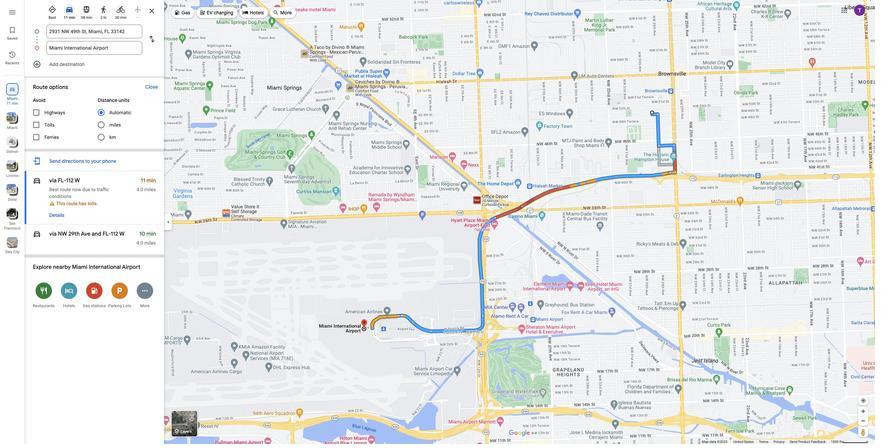 Task type: vqa. For each thing, say whether or not it's contained in the screenshot.
the 'Keyboard shortcuts' button
no



Task type: locate. For each thing, give the bounding box(es) containing it.
conditions
[[49, 194, 72, 199]]

miami right nearby
[[72, 264, 88, 271]]

1 vertical spatial 11 min
[[7, 101, 18, 106]]

distance
[[98, 97, 117, 103]]

1 vertical spatial miami
[[72, 264, 88, 271]]

Destination Miami International Airport field
[[49, 44, 140, 52]]

0 vertical spatial to
[[85, 158, 90, 164]]

2 none field from the top
[[49, 41, 140, 55]]

miles inside 10 min 4.0 miles
[[144, 240, 156, 246]]

send inside button
[[49, 158, 61, 164]]

send product feedback
[[791, 440, 827, 444]]

send left directions
[[49, 158, 61, 164]]

1 vertical spatial fl-
[[103, 231, 111, 238]]

2 vertical spatial 
[[33, 229, 41, 239]]

saved button
[[0, 23, 25, 42]]

traffic
[[97, 187, 109, 192]]

5 places element
[[7, 116, 15, 122]]

miles inside distance units option group
[[109, 122, 121, 128]]

send directions to your phone
[[49, 158, 116, 164]]

112 up now
[[66, 177, 74, 184]]

1 vertical spatial to
[[91, 187, 96, 192]]

1 horizontal spatial send
[[791, 440, 798, 444]]

0 vertical spatial hotels
[[250, 10, 264, 16]]

2 inside radio
[[100, 15, 103, 20]]

to inside send directions to your phone button
[[85, 158, 90, 164]]

0 vertical spatial miami
[[7, 126, 18, 130]]

None radio
[[131, 3, 145, 17]]

driving image right francisco at the left bottom of the page
[[33, 229, 41, 239]]

hotels button
[[56, 278, 82, 312]]

1 none field from the top
[[49, 25, 140, 38]]

san
[[9, 221, 15, 226]]

0 vertical spatial 
[[9, 86, 15, 93]]

send for send directions to your phone
[[49, 158, 61, 164]]

more inside more button
[[140, 304, 150, 308]]

gas left the stations
[[83, 304, 90, 308]]

product
[[799, 440, 811, 444]]

0 vertical spatial more
[[281, 10, 292, 16]]

0 horizontal spatial hotels
[[63, 304, 75, 308]]

daly city button
[[0, 234, 25, 256]]

2 4.0 from the top
[[137, 240, 143, 246]]

miles for 10
[[144, 240, 156, 246]]

1 vertical spatial send
[[791, 440, 798, 444]]

Best radio
[[45, 3, 60, 20]]

 more
[[273, 9, 292, 16]]

google account: tyler black  
(blacklashes1000@gmail.com) image
[[855, 5, 866, 16]]

best inside best route now due to traffic conditions
[[49, 187, 59, 192]]

1 horizontal spatial 11 min
[[64, 15, 75, 20]]

2 for 2 places element for livonia
[[12, 164, 15, 169]]

1 via from the top
[[49, 177, 57, 184]]

via right driving icon at the top left
[[49, 177, 57, 184]]

0 horizontal spatial 112
[[66, 177, 74, 184]]

 down recents
[[9, 86, 15, 93]]

to
[[85, 158, 90, 164], [91, 187, 96, 192]]

 right francisco at the left bottom of the page
[[33, 229, 41, 239]]

4.0 inside 10 min 4.0 miles
[[137, 240, 143, 246]]

1 vertical spatial 2 places element
[[7, 188, 15, 194]]

1 vertical spatial w
[[119, 231, 125, 238]]

best down best travel modes icon
[[49, 15, 56, 20]]

footer
[[703, 440, 832, 444]]

gas inside  gas
[[182, 10, 190, 16]]

 gas
[[174, 9, 190, 16]]

11 min
[[64, 15, 75, 20], [7, 101, 18, 106]]

11 min inside option
[[64, 15, 75, 20]]

now
[[72, 187, 81, 192]]

0 vertical spatial 2
[[100, 15, 103, 20]]

 right the livonia at top
[[33, 176, 41, 185]]

112
[[66, 177, 74, 184], [111, 231, 118, 238]]

None field
[[49, 25, 140, 38], [49, 41, 140, 55]]

10
[[139, 231, 145, 238]]

0 vertical spatial send
[[49, 158, 61, 164]]

1 vertical spatial 2
[[12, 164, 15, 169]]

w left 10 on the left
[[119, 231, 125, 238]]

0 vertical spatial route
[[60, 187, 71, 192]]

0 vertical spatial via
[[49, 177, 57, 184]]

1 vertical spatial driving image
[[33, 229, 41, 239]]

more
[[281, 10, 292, 16], [140, 304, 150, 308]]

w up now
[[75, 177, 80, 184]]

hotels inside button
[[63, 304, 75, 308]]

1 2 places element from the top
[[7, 164, 15, 170]]

1 vertical spatial 112
[[111, 231, 118, 238]]

1000 ft
[[832, 440, 843, 444]]

 for via nw 29th ave and fl-112 w
[[33, 229, 41, 239]]

francisco
[[4, 226, 20, 231]]

miami inside directions main content
[[72, 264, 88, 271]]

via left nw
[[49, 231, 57, 238]]

1 vertical spatial via
[[49, 231, 57, 238]]

0 horizontal spatial driving image
[[33, 229, 41, 239]]

collapse side panel image
[[165, 218, 172, 226]]

1 horizontal spatial driving image
[[65, 5, 74, 14]]

route inside best route now due to traffic conditions
[[60, 187, 71, 192]]

list item
[[25, 25, 164, 47], [25, 41, 164, 55]]

to right due
[[91, 187, 96, 192]]

2 via from the top
[[49, 231, 57, 238]]

hr
[[104, 15, 107, 20]]

restaurants
[[33, 304, 55, 308]]

gas right 
[[182, 10, 190, 16]]

4 places element
[[7, 211, 15, 218]]

map
[[703, 440, 709, 444]]

2 horizontal spatial 11
[[141, 177, 145, 184]]

1 horizontal spatial hotels
[[250, 10, 264, 16]]

san francisco
[[4, 221, 20, 231]]

miami inside  list
[[7, 126, 18, 130]]

1 horizontal spatial 11
[[64, 15, 68, 20]]

2 vertical spatial 2
[[12, 188, 15, 193]]

terms button
[[760, 440, 769, 444]]

0 horizontal spatial 11 min
[[7, 101, 18, 106]]

0 horizontal spatial to
[[85, 158, 90, 164]]

ferries
[[44, 134, 59, 140]]

1 vertical spatial hotels
[[63, 304, 75, 308]]

send
[[49, 158, 61, 164], [791, 440, 798, 444]]

route
[[60, 187, 71, 192], [67, 201, 78, 206]]

0 vertical spatial 2 places element
[[7, 164, 15, 170]]

options
[[49, 84, 68, 91]]

explore
[[33, 264, 52, 271]]

0 horizontal spatial miami
[[7, 126, 18, 130]]

fl- up conditions
[[58, 177, 66, 184]]

Starting point 2931 NW 49th St, Miami, FL 33142 field
[[49, 27, 140, 36]]

1 list item from the top
[[25, 25, 164, 47]]

30
[[115, 15, 119, 20]]

2 up doral
[[12, 188, 15, 193]]

privacy
[[774, 440, 785, 444]]

details button
[[46, 209, 68, 221]]

stations
[[91, 304, 106, 308]]

via for via nw 29th ave and fl-112 w
[[49, 231, 57, 238]]

driving image containing 
[[33, 229, 41, 239]]

route left has
[[67, 201, 78, 206]]

lots
[[123, 304, 131, 308]]

miles
[[109, 122, 121, 128], [144, 187, 156, 192], [144, 240, 156, 246]]

1 vertical spatial 
[[33, 176, 41, 185]]

2 places element up doral
[[7, 188, 15, 194]]

4.0 for 10 min
[[137, 240, 143, 246]]

fl- right and
[[103, 231, 111, 238]]

more right lots
[[140, 304, 150, 308]]

0 vertical spatial w
[[75, 177, 80, 184]]

©2023
[[718, 440, 728, 444]]

1 vertical spatial miles
[[144, 187, 156, 192]]

zoom in image
[[862, 409, 867, 414]]

miami
[[7, 126, 18, 130], [72, 264, 88, 271]]

data
[[710, 440, 717, 444]]

11 inside option
[[64, 15, 68, 20]]

2 places element for livonia
[[7, 164, 15, 170]]

w
[[75, 177, 80, 184], [119, 231, 125, 238]]

1 horizontal spatial w
[[119, 231, 125, 238]]

gas stations button
[[82, 278, 107, 312]]

2 vertical spatial 11
[[141, 177, 145, 184]]

show your location image
[[861, 398, 867, 404]]

list inside google maps element
[[25, 25, 164, 55]]

2 up the livonia at top
[[12, 164, 15, 169]]

reverse starting point and destination image
[[148, 35, 156, 43]]

route for now
[[60, 187, 71, 192]]

best inside radio
[[49, 15, 56, 20]]

1 horizontal spatial to
[[91, 187, 96, 192]]

0 vertical spatial fl-
[[58, 177, 66, 184]]

2 vertical spatial miles
[[144, 240, 156, 246]]

1 horizontal spatial miami
[[72, 264, 88, 271]]

1 vertical spatial gas
[[83, 304, 90, 308]]

112 right and
[[111, 231, 118, 238]]

km
[[109, 134, 116, 140]]

1 vertical spatial best
[[49, 187, 59, 192]]

tolls
[[44, 122, 55, 128]]

gas
[[182, 10, 190, 16], [83, 304, 90, 308]]

best
[[49, 15, 56, 20], [49, 187, 59, 192]]

min inside 10 min 4.0 miles
[[147, 231, 156, 238]]

0 vertical spatial miles
[[109, 122, 121, 128]]

more button
[[132, 278, 158, 312]]

0 horizontal spatial send
[[49, 158, 61, 164]]

2 2 places element from the top
[[7, 188, 15, 194]]

close
[[145, 84, 158, 90]]

1 vertical spatial 11
[[7, 101, 11, 106]]

0 horizontal spatial fl-
[[58, 177, 66, 184]]

3 places element
[[7, 140, 15, 146]]

flights image
[[134, 5, 142, 14]]

0 vertical spatial best
[[49, 15, 56, 20]]

0 vertical spatial driving image
[[65, 5, 74, 14]]

states
[[745, 440, 755, 444]]

units
[[119, 97, 130, 103]]

best for best route now due to traffic conditions
[[49, 187, 59, 192]]

list
[[25, 25, 164, 55]]

11 min up 5
[[7, 101, 18, 106]]

driving image
[[65, 5, 74, 14], [33, 229, 41, 239]]

feedback
[[812, 440, 827, 444]]

2 places element
[[7, 164, 15, 170], [7, 188, 15, 194]]

more right 
[[281, 10, 292, 16]]

list item down 38 min
[[25, 25, 164, 47]]

livonia
[[6, 173, 18, 178]]

0 vertical spatial 4.0
[[137, 187, 143, 192]]

0 vertical spatial 11
[[64, 15, 68, 20]]

menu image
[[8, 8, 16, 16]]

hotels
[[250, 10, 264, 16], [63, 304, 75, 308]]

1 vertical spatial more
[[140, 304, 150, 308]]

miami down 5
[[7, 126, 18, 130]]

none field down starting point 2931 nw 49th st, miami, fl 33142 field
[[49, 41, 140, 55]]

hotels right 
[[250, 10, 264, 16]]

2 places element up the livonia at top
[[7, 164, 15, 170]]

0 horizontal spatial gas
[[83, 304, 90, 308]]

0 vertical spatial 11 min
[[64, 15, 75, 20]]

nw
[[58, 231, 67, 238]]

11 min left 38
[[64, 15, 75, 20]]

38 min radio
[[79, 3, 94, 20]]

send left product
[[791, 440, 798, 444]]

driving image left the transit image
[[65, 5, 74, 14]]


[[199, 9, 206, 16]]

1 vertical spatial 4.0
[[137, 240, 143, 246]]

38
[[81, 15, 85, 20]]

 list
[[0, 0, 25, 444]]

via fl-112 w
[[49, 177, 80, 184]]

parking
[[108, 304, 122, 308]]

0 horizontal spatial w
[[75, 177, 80, 184]]

0 vertical spatial gas
[[182, 10, 190, 16]]

1 horizontal spatial more
[[281, 10, 292, 16]]

best up conditions
[[49, 187, 59, 192]]

list item down starting point 2931 nw 49th st, miami, fl 33142 field
[[25, 41, 164, 55]]

4.0 inside 11 min 4.0 miles
[[137, 187, 143, 192]]

and
[[92, 231, 101, 238]]

hotels left gas stations
[[63, 304, 75, 308]]

distance units option group
[[98, 94, 156, 144]]

route up conditions
[[60, 187, 71, 192]]

0 vertical spatial none field
[[49, 25, 140, 38]]

0 horizontal spatial more
[[140, 304, 150, 308]]

charging
[[214, 10, 234, 16]]

1 4.0 from the top
[[137, 187, 143, 192]]

2 left hr
[[100, 15, 103, 20]]

min inside 38 min radio
[[86, 15, 92, 20]]

0 horizontal spatial 11
[[7, 101, 11, 106]]

1 horizontal spatial gas
[[182, 10, 190, 16]]

1 vertical spatial none field
[[49, 41, 140, 55]]

footer containing map data ©2023
[[703, 440, 832, 444]]

send inside button
[[791, 440, 798, 444]]

min
[[69, 15, 75, 20], [86, 15, 92, 20], [120, 15, 127, 20], [12, 101, 18, 106], [147, 177, 156, 184], [147, 231, 156, 238]]

2
[[100, 15, 103, 20], [12, 164, 15, 169], [12, 188, 15, 193]]

none field down 38 min
[[49, 25, 140, 38]]

1 vertical spatial route
[[67, 201, 78, 206]]

11
[[64, 15, 68, 20], [7, 101, 11, 106], [141, 177, 145, 184]]

to left your
[[85, 158, 90, 164]]

google maps element
[[0, 0, 876, 444]]

miles inside 11 min 4.0 miles
[[144, 187, 156, 192]]

0 vertical spatial 112
[[66, 177, 74, 184]]



Task type: describe. For each thing, give the bounding box(es) containing it.
1 horizontal spatial 112
[[111, 231, 118, 238]]

via for via fl-112 w
[[49, 177, 57, 184]]

2 hr radio
[[96, 3, 111, 20]]

30 min radio
[[114, 3, 128, 20]]

saved
[[7, 36, 18, 41]]

restaurants button
[[31, 278, 56, 312]]

city
[[13, 250, 20, 254]]

detroit
[[7, 150, 18, 154]]

driving image inside 11 min option
[[65, 5, 74, 14]]

automatic
[[109, 110, 132, 115]]

hotels inside  hotels
[[250, 10, 264, 16]]

best for best
[[49, 15, 56, 20]]

4.0 for 11 min
[[137, 187, 143, 192]]

ave
[[81, 231, 91, 238]]

transit image
[[82, 5, 91, 14]]

2 for 2 hr
[[100, 15, 103, 20]]

recents
[[5, 61, 19, 65]]

highways
[[44, 110, 65, 115]]

parking lots
[[108, 304, 131, 308]]

route for has
[[67, 201, 78, 206]]

close button
[[142, 81, 162, 93]]

explore nearby miami international airport
[[33, 264, 140, 271]]

united states
[[734, 440, 755, 444]]

send for send product feedback
[[791, 440, 798, 444]]

doral
[[8, 197, 17, 202]]

 hotels
[[242, 9, 264, 16]]

2 places element for doral
[[7, 188, 15, 194]]

gas inside button
[[83, 304, 90, 308]]

to inside best route now due to traffic conditions
[[91, 187, 96, 192]]

footer inside google maps element
[[703, 440, 832, 444]]

directions
[[62, 158, 84, 164]]

walking image
[[100, 5, 108, 14]]

route options
[[33, 84, 68, 91]]

min inside 11 min 4.0 miles
[[147, 177, 156, 184]]

 ev charging
[[199, 9, 234, 16]]

daly city
[[5, 250, 20, 254]]


[[242, 9, 249, 16]]

more inside  more
[[281, 10, 292, 16]]

parking lots button
[[107, 278, 132, 312]]

best travel modes image
[[48, 5, 56, 14]]

distance units
[[98, 97, 130, 103]]

5
[[12, 116, 15, 121]]

your
[[91, 158, 101, 164]]

due
[[82, 187, 90, 192]]

directions main content
[[25, 0, 164, 444]]

this route has tolls.
[[56, 201, 98, 206]]

avoid highways
[[33, 97, 65, 115]]

privacy button
[[774, 440, 785, 444]]

cycling image
[[117, 5, 125, 14]]

none field starting point 2931 nw 49th st, miami, fl 33142
[[49, 25, 140, 38]]

30 min
[[115, 15, 127, 20]]

add destination
[[49, 61, 85, 67]]

united
[[734, 440, 744, 444]]

has
[[79, 201, 87, 206]]

driving image inside directions main content
[[33, 229, 41, 239]]

close directions image
[[148, 7, 156, 15]]

show street view coverage image
[[859, 427, 869, 437]]

terms
[[760, 440, 769, 444]]

min inside 11 min option
[[69, 15, 75, 20]]

add destination button
[[25, 57, 164, 71]]

miles for 11
[[144, 187, 156, 192]]

tolls.
[[88, 201, 98, 206]]

11 min radio
[[62, 3, 77, 20]]


[[273, 9, 279, 16]]

zoom out image
[[862, 418, 867, 424]]

min inside  list
[[12, 101, 18, 106]]

layers
[[181, 430, 192, 434]]

2 for 2 places element for doral
[[12, 188, 15, 193]]

via nw 29th ave and fl-112 w
[[49, 231, 125, 238]]

11 inside 11 min 4.0 miles
[[141, 177, 145, 184]]

best route now due to traffic conditions
[[49, 187, 109, 199]]

38 min
[[81, 15, 92, 20]]

driving image
[[33, 176, 41, 185]]

add
[[49, 61, 58, 67]]

route
[[33, 84, 48, 91]]

details
[[49, 212, 64, 218]]

none field 'destination miami international airport'
[[49, 41, 140, 55]]

avoid
[[33, 97, 45, 103]]

ft
[[840, 440, 843, 444]]

send product feedback button
[[791, 440, 827, 444]]

1000 ft button
[[832, 440, 869, 444]]

min inside the 30 min option
[[120, 15, 127, 20]]

11 min inside  list
[[7, 101, 18, 106]]

3
[[12, 140, 15, 145]]

11 min 4.0 miles
[[137, 177, 156, 192]]

11 inside  list
[[7, 101, 11, 106]]

daly
[[5, 250, 12, 254]]

1000
[[832, 440, 839, 444]]

united states button
[[734, 440, 755, 444]]

nearby
[[53, 264, 71, 271]]

4
[[12, 212, 15, 217]]

send directions to your phone button
[[46, 154, 120, 168]]

2 hr
[[100, 15, 107, 20]]

gas stations
[[83, 304, 106, 308]]

ev
[[207, 10, 213, 16]]

1 horizontal spatial fl-
[[103, 231, 111, 238]]

 for via fl-112 w
[[33, 176, 41, 185]]

2 list item from the top
[[25, 41, 164, 55]]

international
[[89, 264, 121, 271]]

29th
[[68, 231, 80, 238]]

warning tooltip
[[49, 201, 55, 206]]

phone
[[102, 158, 116, 164]]

map data ©2023
[[703, 440, 729, 444]]


[[174, 9, 180, 16]]

 inside list
[[9, 86, 15, 93]]

recents button
[[0, 48, 25, 67]]



